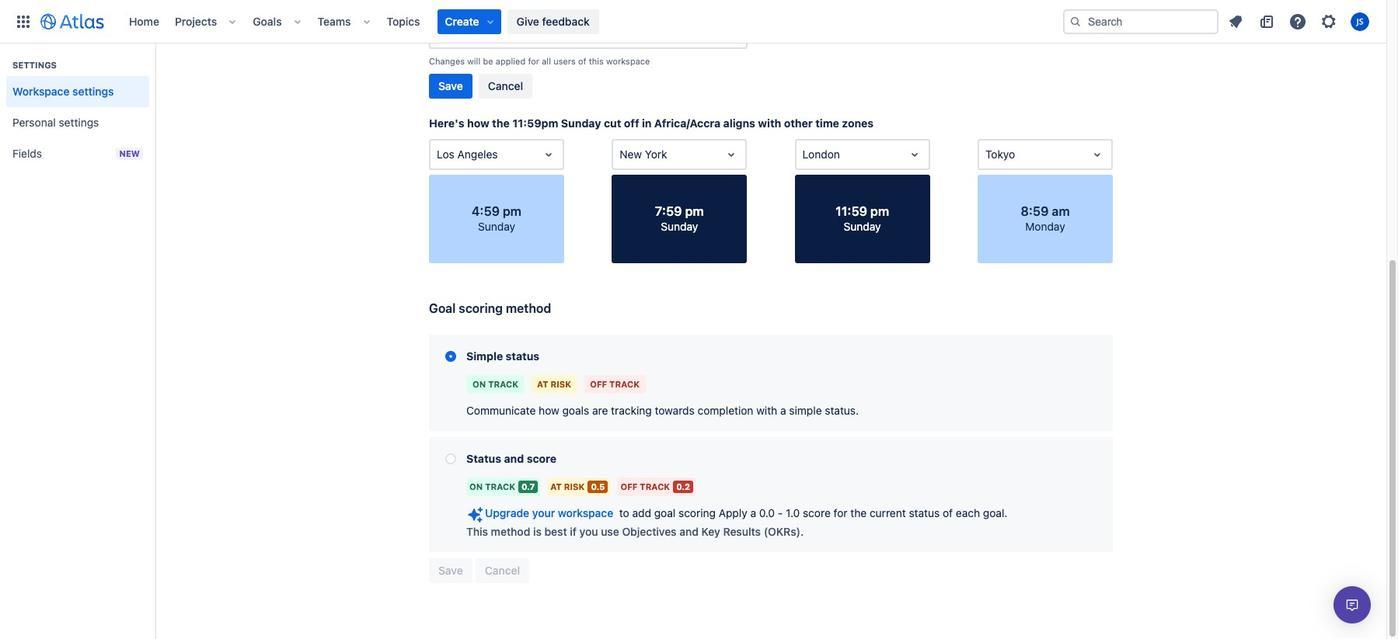 Task type: describe. For each thing, give the bounding box(es) containing it.
give feedback
[[517, 14, 590, 28]]

and inside apply a 0.0 - 1.0 score for the current status of each goal. this method is best if you use objectives and key results (okrs).
[[680, 526, 699, 539]]

for inside apply a 0.0 - 1.0 score for the current status of each goal. this method is best if you use objectives and key results (okrs).
[[834, 507, 848, 520]]

open image for africa/accra
[[723, 24, 742, 43]]

workspace
[[12, 85, 70, 98]]

0.5
[[591, 482, 605, 492]]

upgrade your workspace
[[485, 507, 614, 520]]

apply
[[719, 507, 748, 520]]

create button
[[437, 9, 501, 34]]

you
[[580, 526, 598, 539]]

0 horizontal spatial for
[[528, 56, 540, 66]]

cancel
[[488, 79, 523, 93]]

11:59
[[836, 204, 868, 218]]

each
[[956, 507, 981, 520]]

home
[[129, 14, 159, 28]]

topics link
[[382, 9, 425, 34]]

0 horizontal spatial score
[[527, 453, 557, 466]]

off track 0.2
[[621, 482, 691, 492]]

be
[[483, 56, 493, 66]]

changes
[[429, 56, 465, 66]]

upgrade
[[485, 507, 530, 520]]

monday
[[1026, 220, 1066, 233]]

pm for 11:59 pm
[[871, 204, 890, 218]]

off for off track 0.2
[[621, 482, 638, 492]]

give
[[517, 14, 539, 28]]

save
[[439, 79, 463, 93]]

teams
[[318, 14, 351, 28]]

this
[[589, 56, 604, 66]]

notifications image
[[1227, 12, 1246, 31]]

other
[[784, 117, 813, 130]]

11:59pm
[[513, 117, 559, 130]]

4:59 pm sunday
[[472, 204, 522, 233]]

status.
[[825, 404, 859, 418]]

-
[[778, 507, 783, 520]]

pm for 4:59 pm
[[503, 204, 522, 218]]

workspace settings
[[12, 85, 114, 98]]

cut
[[604, 117, 622, 130]]

sunday left cut
[[561, 117, 601, 130]]

11:59 pm sunday
[[836, 204, 890, 233]]

workspace settings link
[[6, 76, 149, 107]]

a inside apply a 0.0 - 1.0 score for the current status of each goal. this method is best if you use objectives and key results (okrs).
[[751, 507, 757, 520]]

settings for workspace settings
[[72, 85, 114, 98]]

will
[[467, 56, 481, 66]]

am
[[1052, 204, 1070, 218]]

0 vertical spatial scoring
[[459, 302, 503, 316]]

0 vertical spatial a
[[781, 404, 787, 418]]

is
[[533, 526, 542, 539]]

towards
[[655, 404, 695, 418]]

0.7
[[522, 482, 535, 492]]

1 vertical spatial workspace
[[558, 507, 614, 520]]

new york
[[620, 148, 668, 161]]

method inside apply a 0.0 - 1.0 score for the current status of each goal. this method is best if you use objectives and key results (okrs).
[[491, 526, 531, 539]]

projects
[[175, 14, 217, 28]]

give feedback button
[[507, 9, 599, 34]]

your
[[532, 507, 555, 520]]

cancel button
[[479, 74, 533, 99]]

8:59
[[1021, 204, 1049, 218]]

fields
[[12, 147, 42, 160]]

goal
[[429, 302, 456, 316]]

0 vertical spatial workspace
[[607, 56, 650, 66]]

track for off track 0.2
[[640, 482, 670, 492]]

time
[[816, 117, 840, 130]]

settings image
[[1320, 12, 1339, 31]]

0 horizontal spatial and
[[504, 453, 524, 466]]

on track
[[473, 379, 519, 390]]

personal settings
[[12, 116, 99, 129]]

key
[[702, 526, 721, 539]]

risk for at risk 0.5
[[564, 482, 585, 492]]

goals link
[[248, 9, 287, 34]]

open image for 4:59 pm
[[540, 145, 558, 164]]

open image for 11:59 pm
[[906, 145, 924, 164]]

at risk 0.5
[[551, 482, 605, 492]]

simple
[[790, 404, 822, 418]]

tracking
[[611, 404, 652, 418]]

all
[[542, 56, 551, 66]]

atlas paid feature image
[[467, 506, 485, 525]]

this method is best if you use objectives and key results (okrs). link
[[467, 525, 804, 540]]

risk for at risk
[[551, 379, 572, 390]]

create
[[445, 14, 479, 28]]

open intercom messenger image
[[1344, 596, 1362, 615]]

los angeles
[[437, 148, 498, 161]]

aligns
[[724, 117, 756, 130]]

1.0
[[786, 507, 800, 520]]

pm for 7:59 pm
[[685, 204, 704, 218]]

how for goals
[[539, 404, 560, 418]]

save button
[[429, 74, 473, 99]]

sunday for 7:59 pm
[[661, 220, 698, 233]]

new
[[119, 148, 140, 159]]

at for at risk 0.5
[[551, 482, 562, 492]]

0 vertical spatial of
[[578, 56, 587, 66]]

home link
[[124, 9, 164, 34]]

communicate how goals are tracking towards completion with a simple status.
[[467, 404, 859, 418]]

results
[[723, 526, 761, 539]]

status and score
[[467, 453, 557, 466]]

the inside apply a 0.0 - 1.0 score for the current status of each goal. this method is best if you use objectives and key results (okrs).
[[851, 507, 867, 520]]

tokyo
[[986, 148, 1016, 161]]

0 vertical spatial the
[[492, 117, 510, 130]]

open image for new york
[[723, 145, 741, 164]]

are
[[592, 404, 608, 418]]

track for on track 0.7
[[485, 482, 516, 492]]

settings for personal settings
[[59, 116, 99, 129]]

4:59
[[472, 204, 500, 218]]

new
[[620, 148, 642, 161]]



Task type: vqa. For each thing, say whether or not it's contained in the screenshot.
'the' associated with current
no



Task type: locate. For each thing, give the bounding box(es) containing it.
Search field
[[1064, 9, 1219, 34]]

status right 'simple'
[[506, 350, 540, 363]]

risk left 0.5
[[564, 482, 585, 492]]

on
[[473, 379, 486, 390], [470, 482, 483, 492]]

1 horizontal spatial of
[[943, 507, 953, 520]]

pm
[[503, 204, 522, 218], [685, 204, 704, 218], [871, 204, 890, 218]]

1 horizontal spatial a
[[781, 404, 787, 418]]

0 vertical spatial on
[[473, 379, 486, 390]]

and left the key
[[680, 526, 699, 539]]

7:59 pm sunday
[[655, 204, 704, 233]]

1 vertical spatial how
[[539, 404, 560, 418]]

on for on track 0.7
[[470, 482, 483, 492]]

pm right 7:59 at the left of the page
[[685, 204, 704, 218]]

pm inside 11:59 pm sunday
[[871, 204, 890, 218]]

if
[[570, 526, 577, 539]]

at up upgrade your workspace
[[551, 482, 562, 492]]

feedback
[[542, 14, 590, 28]]

sunday inside 4:59 pm sunday
[[478, 220, 516, 233]]

of
[[578, 56, 587, 66], [943, 507, 953, 520]]

simple status
[[467, 350, 540, 363]]

0 vertical spatial with
[[758, 117, 782, 130]]

angeles
[[458, 148, 498, 161]]

1 horizontal spatial at
[[551, 482, 562, 492]]

a left 0.0
[[751, 507, 757, 520]]

track up tracking
[[610, 379, 640, 390]]

scoring right goal at the left top of page
[[459, 302, 503, 316]]

africa/accra
[[437, 26, 498, 40], [655, 117, 721, 130]]

0 horizontal spatial a
[[751, 507, 757, 520]]

0 horizontal spatial at
[[537, 379, 549, 390]]

at for at risk
[[537, 379, 549, 390]]

2 horizontal spatial open image
[[1089, 145, 1107, 164]]

to
[[620, 507, 630, 520]]

1 horizontal spatial how
[[539, 404, 560, 418]]

open image
[[723, 24, 742, 43], [723, 145, 741, 164]]

None text field
[[620, 147, 623, 162], [803, 147, 806, 162], [986, 147, 989, 162], [620, 147, 623, 162], [803, 147, 806, 162], [986, 147, 989, 162]]

how for the
[[467, 117, 490, 130]]

settings down workspace settings link at the top of the page
[[59, 116, 99, 129]]

1 horizontal spatial off
[[621, 482, 638, 492]]

london
[[803, 148, 840, 161]]

1 vertical spatial risk
[[564, 482, 585, 492]]

group
[[6, 44, 149, 174]]

and
[[504, 453, 524, 466], [680, 526, 699, 539]]

1 vertical spatial on
[[470, 482, 483, 492]]

settings
[[72, 85, 114, 98], [59, 116, 99, 129]]

workspace up you
[[558, 507, 614, 520]]

open image for 8:59 am
[[1089, 145, 1107, 164]]

group containing workspace settings
[[6, 44, 149, 174]]

score up 0.7
[[527, 453, 557, 466]]

users
[[554, 56, 576, 66]]

use
[[601, 526, 620, 539]]

sunday down 11:59
[[844, 220, 881, 233]]

on down 'simple'
[[473, 379, 486, 390]]

and right status
[[504, 453, 524, 466]]

goals
[[563, 404, 590, 418]]

0 vertical spatial for
[[528, 56, 540, 66]]

the
[[492, 117, 510, 130], [851, 507, 867, 520]]

1 vertical spatial the
[[851, 507, 867, 520]]

how up angeles
[[467, 117, 490, 130]]

0 vertical spatial open image
[[723, 24, 742, 43]]

0 vertical spatial at
[[537, 379, 549, 390]]

sunday for 4:59 pm
[[478, 220, 516, 233]]

simple
[[467, 350, 503, 363]]

off for off track
[[590, 379, 607, 390]]

banner
[[0, 0, 1387, 44]]

0.0
[[760, 507, 775, 520]]

1 horizontal spatial pm
[[685, 204, 704, 218]]

projects link
[[170, 9, 222, 34]]

None text field
[[437, 147, 440, 162]]

8:59 am monday
[[1021, 204, 1070, 233]]

communicate
[[467, 404, 536, 418]]

africa/accra up will
[[437, 26, 498, 40]]

goal.
[[983, 507, 1008, 520]]

1 vertical spatial method
[[491, 526, 531, 539]]

track up communicate
[[488, 379, 519, 390]]

sunday for 11:59 pm
[[844, 220, 881, 233]]

1 vertical spatial africa/accra
[[655, 117, 721, 130]]

0 vertical spatial score
[[527, 453, 557, 466]]

1 horizontal spatial africa/accra
[[655, 117, 721, 130]]

at right on track
[[537, 379, 549, 390]]

0 vertical spatial off
[[590, 379, 607, 390]]

applied
[[496, 56, 526, 66]]

africa/accra right in
[[655, 117, 721, 130]]

0 vertical spatial status
[[506, 350, 540, 363]]

on up atlas paid feature image on the left of the page
[[470, 482, 483, 492]]

settings
[[12, 60, 57, 70]]

score
[[527, 453, 557, 466], [803, 507, 831, 520]]

1 vertical spatial status
[[909, 507, 940, 520]]

1 vertical spatial of
[[943, 507, 953, 520]]

1 vertical spatial open image
[[723, 145, 741, 164]]

0 horizontal spatial scoring
[[459, 302, 503, 316]]

help image
[[1289, 12, 1308, 31]]

1 vertical spatial off
[[621, 482, 638, 492]]

score inside apply a 0.0 - 1.0 score for the current status of each goal. this method is best if you use objectives and key results (okrs).
[[803, 507, 831, 520]]

0 vertical spatial settings
[[72, 85, 114, 98]]

0 vertical spatial method
[[506, 302, 551, 316]]

0 horizontal spatial how
[[467, 117, 490, 130]]

1 horizontal spatial scoring
[[679, 507, 716, 520]]

1 open image from the left
[[540, 145, 558, 164]]

how
[[467, 117, 490, 130], [539, 404, 560, 418]]

status inside apply a 0.0 - 1.0 score for the current status of each goal. this method is best if you use objectives and key results (okrs).
[[909, 507, 940, 520]]

of left each
[[943, 507, 953, 520]]

0 horizontal spatial open image
[[540, 145, 558, 164]]

goals
[[253, 14, 282, 28]]

sunday down 4:59
[[478, 220, 516, 233]]

of inside apply a 0.0 - 1.0 score for the current status of each goal. this method is best if you use objectives and key results (okrs).
[[943, 507, 953, 520]]

3 pm from the left
[[871, 204, 890, 218]]

for left all
[[528, 56, 540, 66]]

to add goal scoring
[[620, 507, 716, 520]]

2 open image from the left
[[906, 145, 924, 164]]

1 horizontal spatial for
[[834, 507, 848, 520]]

current
[[870, 507, 906, 520]]

a left simple
[[781, 404, 787, 418]]

1 horizontal spatial and
[[680, 526, 699, 539]]

1 vertical spatial settings
[[59, 116, 99, 129]]

0 vertical spatial risk
[[551, 379, 572, 390]]

personal
[[12, 116, 56, 129]]

off
[[624, 117, 640, 130]]

goal scoring method
[[429, 302, 551, 316]]

0 vertical spatial how
[[467, 117, 490, 130]]

2 pm from the left
[[685, 204, 704, 218]]

1 horizontal spatial status
[[909, 507, 940, 520]]

off up are
[[590, 379, 607, 390]]

3 open image from the left
[[1089, 145, 1107, 164]]

1 vertical spatial with
[[757, 404, 778, 418]]

method down upgrade
[[491, 526, 531, 539]]

goal
[[655, 507, 676, 520]]

track for on track
[[488, 379, 519, 390]]

this
[[467, 526, 488, 539]]

on track 0.7
[[470, 482, 535, 492]]

upgrade your workspace link
[[467, 506, 614, 525]]

open image
[[540, 145, 558, 164], [906, 145, 924, 164], [1089, 145, 1107, 164]]

switch to... image
[[14, 12, 33, 31]]

0 horizontal spatial pm
[[503, 204, 522, 218]]

track up goal
[[640, 482, 670, 492]]

off
[[590, 379, 607, 390], [621, 482, 638, 492]]

pm right 11:59
[[871, 204, 890, 218]]

1 horizontal spatial score
[[803, 507, 831, 520]]

2 horizontal spatial pm
[[871, 204, 890, 218]]

sunday
[[561, 117, 601, 130], [478, 220, 516, 233], [661, 220, 698, 233], [844, 220, 881, 233]]

off up to
[[621, 482, 638, 492]]

scoring up the key
[[679, 507, 716, 520]]

0 horizontal spatial of
[[578, 56, 587, 66]]

0 horizontal spatial africa/accra
[[437, 26, 498, 40]]

0 vertical spatial and
[[504, 453, 524, 466]]

best
[[545, 526, 567, 539]]

0 horizontal spatial off
[[590, 379, 607, 390]]

0 horizontal spatial status
[[506, 350, 540, 363]]

zones
[[842, 117, 874, 130]]

here's how the 11:59pm sunday cut off in africa/accra aligns with other time zones
[[429, 117, 874, 130]]

0.2
[[677, 482, 691, 492]]

workspace right this
[[607, 56, 650, 66]]

track
[[488, 379, 519, 390], [610, 379, 640, 390], [485, 482, 516, 492], [640, 482, 670, 492]]

method up simple status
[[506, 302, 551, 316]]

status
[[506, 350, 540, 363], [909, 507, 940, 520]]

with
[[758, 117, 782, 130], [757, 404, 778, 418]]

apply a 0.0 - 1.0 score for the current status of each goal. this method is best if you use objectives and key results (okrs).
[[467, 507, 1008, 539]]

a
[[781, 404, 787, 418], [751, 507, 757, 520]]

pm inside 7:59 pm sunday
[[685, 204, 704, 218]]

1 vertical spatial at
[[551, 482, 562, 492]]

track for off track
[[610, 379, 640, 390]]

at risk
[[537, 379, 572, 390]]

top element
[[9, 0, 1064, 43]]

1 vertical spatial for
[[834, 507, 848, 520]]

in
[[642, 117, 652, 130]]

completion
[[698, 404, 754, 418]]

how left goals
[[539, 404, 560, 418]]

los
[[437, 148, 455, 161]]

method
[[506, 302, 551, 316], [491, 526, 531, 539]]

the left 11:59pm
[[492, 117, 510, 130]]

pm right 4:59
[[503, 204, 522, 218]]

topics
[[387, 14, 420, 28]]

track up upgrade
[[485, 482, 516, 492]]

here's
[[429, 117, 465, 130]]

1 vertical spatial score
[[803, 507, 831, 520]]

search image
[[1070, 15, 1082, 28]]

with left other at the right of page
[[758, 117, 782, 130]]

risk up goals
[[551, 379, 572, 390]]

status right current
[[909, 507, 940, 520]]

1 pm from the left
[[503, 204, 522, 218]]

1 vertical spatial a
[[751, 507, 757, 520]]

with left simple
[[757, 404, 778, 418]]

pm inside 4:59 pm sunday
[[503, 204, 522, 218]]

sunday inside 7:59 pm sunday
[[661, 220, 698, 233]]

1 vertical spatial scoring
[[679, 507, 716, 520]]

banner containing home
[[0, 0, 1387, 44]]

the left current
[[851, 507, 867, 520]]

at
[[537, 379, 549, 390], [551, 482, 562, 492]]

york
[[645, 148, 668, 161]]

add
[[633, 507, 652, 520]]

for
[[528, 56, 540, 66], [834, 507, 848, 520]]

scoring
[[459, 302, 503, 316], [679, 507, 716, 520]]

1 vertical spatial and
[[680, 526, 699, 539]]

score right 1.0
[[803, 507, 831, 520]]

on for on track
[[473, 379, 486, 390]]

changes will be applied for all users of this workspace
[[429, 56, 650, 66]]

0 vertical spatial africa/accra
[[437, 26, 498, 40]]

1 horizontal spatial the
[[851, 507, 867, 520]]

personal settings link
[[6, 107, 149, 138]]

settings up personal settings link
[[72, 85, 114, 98]]

off track
[[590, 379, 640, 390]]

for left current
[[834, 507, 848, 520]]

sunday down 7:59 at the left of the page
[[661, 220, 698, 233]]

account image
[[1351, 12, 1370, 31]]

of left this
[[578, 56, 587, 66]]

0 horizontal spatial the
[[492, 117, 510, 130]]

sunday inside 11:59 pm sunday
[[844, 220, 881, 233]]

1 horizontal spatial open image
[[906, 145, 924, 164]]

status
[[467, 453, 502, 466]]



